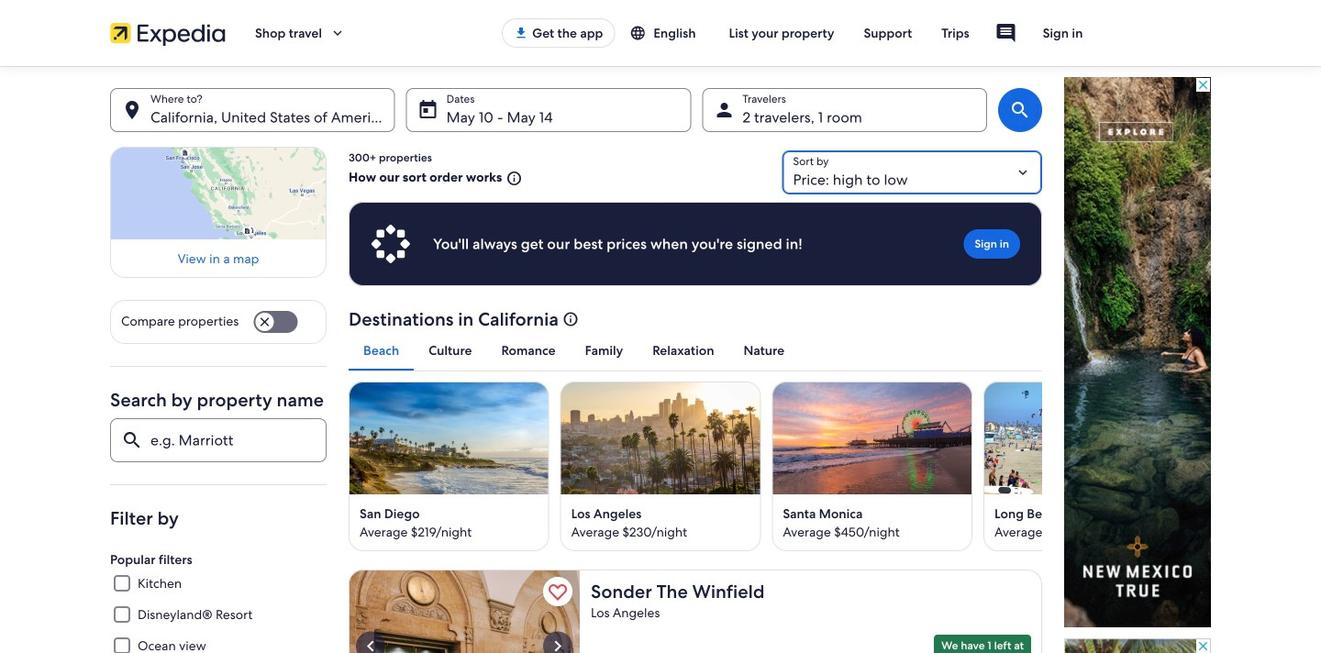 Task type: vqa. For each thing, say whether or not it's contained in the screenshot.
Next Month Image
no



Task type: describe. For each thing, give the bounding box(es) containing it.
expedia logo image
[[110, 20, 226, 46]]

1 primary image image from the left
[[349, 382, 549, 495]]

next destination image
[[1032, 456, 1054, 478]]

static map image image
[[110, 147, 327, 240]]

show previous image for sonder the winfield image
[[360, 636, 382, 653]]

download the app button image
[[514, 26, 529, 40]]

4 primary image image from the left
[[984, 382, 1184, 495]]



Task type: locate. For each thing, give the bounding box(es) containing it.
tab list
[[349, 330, 1043, 371]]

small image
[[630, 25, 646, 41], [502, 170, 522, 187]]

primary image image
[[349, 382, 549, 495], [560, 382, 761, 495], [772, 382, 973, 495], [984, 382, 1184, 495]]

0 vertical spatial small image
[[630, 25, 646, 41]]

3 primary image image from the left
[[772, 382, 973, 495]]

0 horizontal spatial small image
[[502, 170, 522, 187]]

about these results image
[[562, 311, 579, 328]]

1 horizontal spatial small image
[[630, 25, 646, 41]]

interior image
[[349, 570, 580, 653]]

trailing image
[[329, 25, 346, 41]]

search image
[[1009, 99, 1031, 121]]

show next image for sonder the winfield image
[[547, 636, 569, 653]]

communication center icon image
[[995, 22, 1017, 44]]

2 primary image image from the left
[[560, 382, 761, 495]]

1 vertical spatial small image
[[502, 170, 522, 187]]



